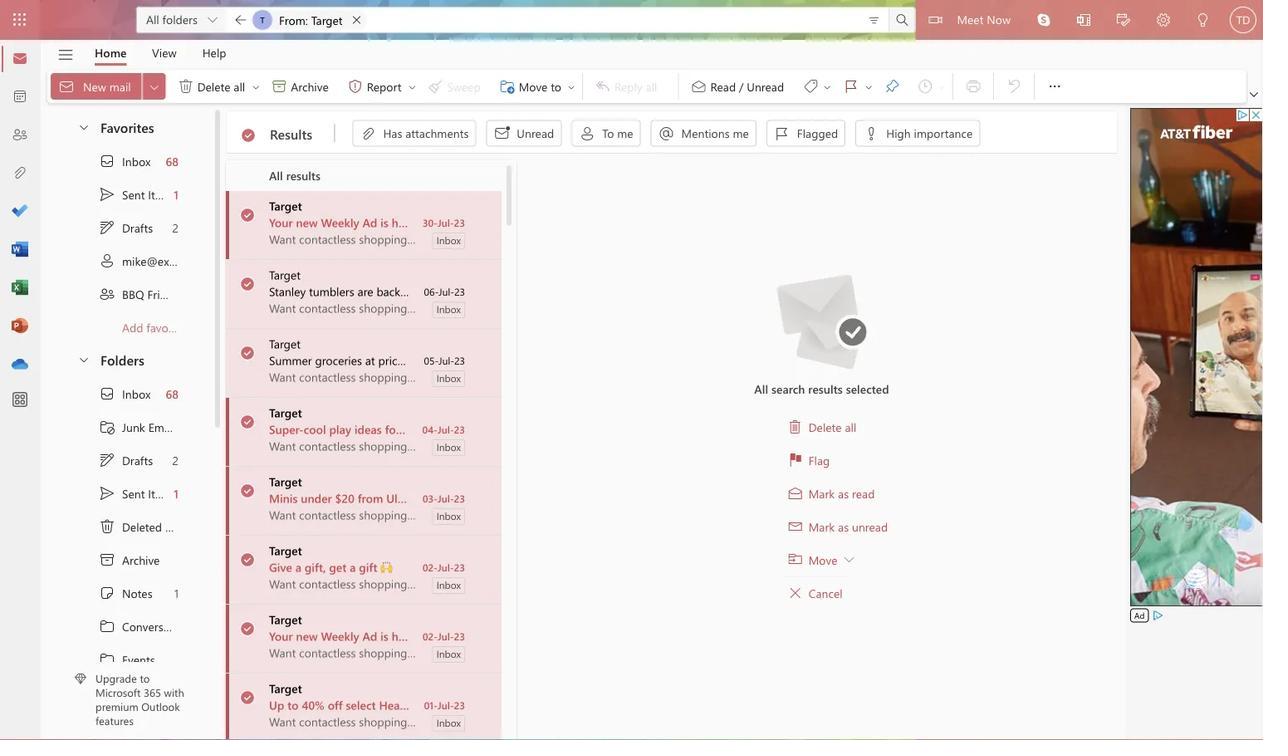 Task type: locate. For each thing, give the bounding box(es) containing it.
2 your from the top
[[269, 628, 293, 644]]

new for target your new weekly ad is here. 02-jul-23
[[296, 628, 318, 644]]

all
[[146, 11, 159, 27], [269, 168, 283, 183], [754, 381, 768, 396]]

all left search
[[754, 381, 768, 396]]

😎
[[517, 421, 529, 437]]

5 inbox button from the top
[[432, 508, 465, 525]]

 archive up results
[[271, 78, 329, 95]]

 mark as unread
[[789, 519, 888, 534]]

 for up to 40% off select hearth & hand with magnolia.
[[241, 690, 255, 703]]

1 68 from the top
[[166, 153, 179, 169]]

2 a from the left
[[350, 559, 356, 575]]

your down the give
[[269, 628, 293, 644]]

2 vertical spatial select a conversation checkbox
[[229, 467, 269, 502]]

all down results
[[269, 168, 283, 183]]

1 vertical spatial your
[[269, 628, 293, 644]]

get
[[329, 559, 347, 575]]

 up upgrade
[[99, 651, 115, 668]]

weekly inside target your new weekly ad is here. 02-jul-23
[[321, 628, 359, 644]]


[[99, 585, 115, 601]]

 left flagged
[[774, 125, 791, 142]]

0 vertical spatial  button
[[69, 111, 97, 142]]


[[1037, 13, 1051, 27]]

06-
[[424, 285, 439, 298]]

new
[[296, 215, 318, 230], [296, 628, 318, 644]]

2 here. from the top
[[392, 628, 418, 644]]

 tree item up the  mike@example.com
[[61, 211, 194, 244]]

03-
[[423, 492, 438, 505]]

1 vertical spatial  inbox
[[99, 385, 151, 402]]

1 vertical spatial all
[[269, 168, 283, 183]]

04-
[[422, 423, 438, 436]]

0 horizontal spatial 
[[844, 555, 854, 565]]

1 vertical spatial  sent items 1
[[99, 485, 179, 502]]

/
[[739, 78, 744, 94]]

0 vertical spatial results
[[286, 168, 321, 183]]

0 vertical spatial archive
[[291, 78, 329, 94]]

2 vertical spatial to
[[287, 697, 299, 713]]

23 right 04-
[[454, 423, 465, 436]]

1  from the top
[[99, 618, 115, 635]]

0 horizontal spatial with
[[164, 685, 184, 700]]

 button for 
[[249, 73, 263, 100]]

 inbox up  tree item
[[99, 385, 151, 402]]

2 vertical spatial items
[[165, 519, 193, 534]]

hand
[[430, 697, 459, 713]]

2  from the top
[[99, 385, 115, 402]]

2  button from the left
[[862, 73, 876, 100]]

new up 40%
[[296, 628, 318, 644]]

select a conversation checkbox down all results
[[229, 191, 269, 227]]

03-jul-23
[[423, 492, 465, 505]]

 tree item inside favorites tree
[[61, 145, 194, 178]]

inbox button for 🚨
[[432, 301, 465, 318]]

0 vertical spatial move
[[519, 78, 548, 94]]

 inside favorites tree
[[99, 153, 115, 169]]

as left "read"
[[838, 485, 849, 501]]

 inside tree item
[[99, 551, 115, 568]]

2  tree item from the top
[[61, 377, 194, 410]]


[[658, 125, 675, 142]]

 left folders
[[77, 353, 91, 366]]

results down results
[[286, 168, 321, 183]]

1 horizontal spatial 
[[177, 78, 194, 95]]

0 vertical spatial  tree item
[[61, 145, 194, 178]]

6 inbox button from the top
[[432, 577, 465, 594]]

3 1 from the top
[[174, 585, 179, 601]]

1  button from the top
[[69, 111, 97, 142]]

all inside heading
[[269, 168, 283, 183]]

files image
[[12, 165, 28, 182]]

me inside  to me
[[617, 125, 633, 141]]

1 vertical spatial to
[[140, 671, 150, 686]]

 button
[[1024, 0, 1064, 40]]

1  from the top
[[99, 153, 115, 169]]

 inside  move to 
[[566, 82, 576, 92]]

delete for 
[[809, 419, 842, 434]]

2 select a conversation checkbox from the top
[[229, 260, 269, 296]]

 up select all messages checkbox
[[251, 82, 261, 92]]

23 for minis under $20 from ulta beauty at target ✨
[[454, 492, 465, 505]]

new inside target your new weekly ad is here. 02-jul-23
[[296, 628, 318, 644]]

1 vertical spatial sent
[[122, 486, 145, 501]]

1 a from the left
[[295, 559, 301, 575]]

your down all results
[[269, 215, 293, 230]]

68 for 
[[166, 386, 179, 401]]

2 up mike@example.com
[[172, 220, 179, 235]]

01-jul-23
[[424, 698, 465, 712]]

add favorite tree item
[[61, 311, 194, 344]]

1 weekly from the top
[[321, 215, 359, 230]]


[[99, 286, 115, 302]]

to
[[602, 125, 614, 141]]

me for 
[[733, 125, 749, 141]]

0 horizontal spatial move
[[519, 78, 548, 94]]

0 horizontal spatial results
[[286, 168, 321, 183]]

68 down the favorites tree item
[[166, 153, 179, 169]]

2  from the top
[[99, 485, 115, 502]]

inbox button down 04-jul-23
[[432, 439, 465, 456]]

 notes
[[99, 585, 152, 601]]

move right 
[[809, 552, 838, 567]]

3 inbox button from the top
[[432, 370, 465, 387]]

 inside move & delete group
[[271, 78, 288, 95]]

unread
[[852, 519, 888, 534]]

0 vertical spatial all
[[234, 78, 245, 94]]

with right 365
[[164, 685, 184, 700]]

premium features image
[[75, 673, 86, 685]]

2 68 from the top
[[166, 386, 179, 401]]

 inside move & delete group
[[177, 78, 194, 95]]

ulta
[[386, 490, 408, 506]]

to inside  move to 
[[551, 78, 561, 94]]


[[884, 78, 900, 95]]


[[691, 78, 707, 95]]

1 up  deleted items at the bottom
[[174, 486, 179, 501]]

1 horizontal spatial archive
[[291, 78, 329, 94]]

to for upgrade to microsoft 365 with premium outlook features
[[140, 671, 150, 686]]

 inside "tree"
[[99, 452, 115, 468]]

2  tree item from the top
[[61, 444, 194, 477]]

 button
[[1184, 0, 1223, 42]]

 down td dropdown button
[[1250, 91, 1258, 99]]

 drafts
[[99, 219, 153, 236], [99, 452, 153, 468]]

05-jul-23
[[424, 354, 465, 367]]

weekly down the all results heading
[[321, 215, 359, 230]]

with right hand
[[462, 697, 485, 713]]

flag
[[809, 452, 830, 468]]

0 horizontal spatial delete
[[197, 78, 230, 94]]

 report 
[[347, 78, 417, 95]]

02- inside target your new weekly ad is here. 02-jul-23
[[423, 630, 438, 643]]

is left 30-
[[380, 215, 389, 230]]


[[789, 453, 802, 467]]

select a conversation checkbox left the cool
[[229, 398, 269, 434]]

1  from the top
[[99, 219, 115, 236]]

 right report
[[407, 82, 417, 92]]

me
[[617, 125, 633, 141], [733, 125, 749, 141]]

favorites tree
[[61, 105, 225, 344]]

td button
[[1223, 0, 1263, 40]]

 button up select all messages checkbox
[[249, 73, 263, 100]]

23 for stanley tumblers are back 🚨
[[454, 285, 465, 298]]

23 for give a gift, get a gift 🙌
[[454, 561, 465, 574]]

1 vertical spatial 
[[99, 252, 115, 269]]

bbq
[[122, 286, 144, 302]]

upgrade
[[96, 671, 137, 686]]

2 weekly from the top
[[321, 628, 359, 644]]

1 inside  'tree item'
[[174, 585, 179, 601]]

 has attachments
[[360, 125, 469, 142]]

 inbox for 
[[99, 385, 151, 402]]

1 vertical spatial new
[[296, 628, 318, 644]]

favorites
[[100, 118, 154, 136]]

4 select a conversation checkbox from the top
[[229, 605, 269, 640]]

1 here. from the top
[[392, 215, 418, 230]]

items right deleted
[[165, 519, 193, 534]]

 up  at the left of page
[[99, 252, 115, 269]]

your inside target your new weekly ad is here. 02-jul-23
[[269, 628, 293, 644]]

unread right /
[[747, 78, 784, 94]]

love
[[442, 353, 463, 368]]

23 inside target your new weekly ad is here. 02-jul-23
[[454, 630, 465, 643]]

tab list
[[82, 40, 239, 66]]

2 is from the top
[[380, 628, 389, 644]]

0 vertical spatial  archive
[[271, 78, 329, 95]]

0 vertical spatial new
[[296, 215, 318, 230]]

0 vertical spatial  tree item
[[61, 178, 194, 211]]

inbox button up hand
[[432, 646, 465, 663]]

1 vertical spatial 68
[[166, 386, 179, 401]]

0 vertical spatial  drafts
[[99, 219, 153, 236]]

01-
[[424, 698, 438, 712]]

1 horizontal spatial  button
[[249, 73, 263, 100]]

 inside select all messages checkbox
[[242, 128, 255, 141]]


[[802, 78, 819, 95]]

inbox button down 30-
[[432, 233, 465, 249]]

select a conversation checkbox for up to 40% off select hearth & hand with magnolia.
[[229, 674, 269, 709]]

tab list inside | application
[[82, 40, 239, 66]]

1 vertical spatial all
[[845, 419, 857, 434]]

off
[[328, 697, 343, 713]]

a left the gift,
[[295, 559, 301, 575]]


[[867, 14, 881, 27]]

select a conversation checkbox for minis under $20 from ulta beauty at target ✨
[[229, 467, 269, 502]]

 inside  cancel
[[789, 586, 802, 600]]

all inside search scope selector. field
[[146, 11, 159, 27]]

1 horizontal spatial delete
[[809, 419, 842, 434]]

0 vertical spatial drafts
[[122, 220, 153, 235]]

select a conversation checkbox right mike@example.com
[[229, 260, 269, 296]]

0 vertical spatial 02-
[[423, 561, 438, 574]]

8 inbox button from the top
[[432, 715, 465, 732]]

ad for target your new weekly ad is here. 02-jul-23
[[362, 628, 377, 644]]

ad inside target your new weekly ad is here. 30-jul-23
[[362, 215, 377, 230]]

0 vertical spatial here.
[[392, 215, 418, 230]]

select a conversation checkbox down "stanley" on the top
[[229, 329, 269, 365]]

2 select a conversation checkbox from the top
[[229, 398, 269, 434]]


[[99, 186, 115, 203], [99, 485, 115, 502]]

Select all messages checkbox
[[237, 124, 260, 147]]

delete inside  delete all 
[[197, 78, 230, 94]]

move for 
[[809, 552, 838, 567]]

all
[[234, 78, 245, 94], [845, 419, 857, 434]]

none search field containing 
[[226, 7, 916, 33]]

1 vertical spatial 
[[774, 125, 791, 142]]

1  tree item from the top
[[61, 211, 194, 244]]

 button
[[69, 111, 97, 142], [69, 344, 97, 375]]

1 mark from the top
[[809, 485, 835, 501]]

gift
[[359, 559, 377, 575]]

2 horizontal spatial all
[[754, 381, 768, 396]]

2 for 
[[172, 452, 179, 468]]

2 as from the top
[[838, 519, 849, 534]]

weekly for target your new weekly ad is here. 30-jul-23
[[321, 215, 359, 230]]

1 select a conversation checkbox from the top
[[229, 191, 269, 227]]

your for target your new weekly ad is here. 02-jul-23
[[269, 628, 293, 644]]


[[1250, 91, 1258, 99], [844, 555, 854, 565]]

new inside target your new weekly ad is here. 30-jul-23
[[296, 215, 318, 230]]

 button
[[406, 73, 419, 100], [862, 73, 876, 100]]

1  tree item from the top
[[61, 145, 194, 178]]

back
[[377, 284, 400, 299]]

tab list containing home
[[82, 40, 239, 66]]

0 vertical spatial 1
[[174, 187, 179, 202]]

help
[[202, 45, 226, 60]]

 right  button
[[864, 82, 874, 92]]

left-rail-appbar navigation
[[3, 40, 37, 384]]

0 vertical spatial 
[[843, 78, 860, 95]]

 archive
[[271, 78, 329, 95], [99, 551, 160, 568]]

None search field
[[226, 7, 916, 33]]

0 horizontal spatial 
[[99, 252, 115, 269]]

0 vertical spatial  tree item
[[61, 211, 194, 244]]

1 2 from the top
[[172, 220, 179, 235]]

 delete all
[[789, 419, 857, 434]]

jul- for ulta
[[438, 492, 454, 505]]

tags group
[[682, 70, 949, 103]]

1 vertical spatial delete
[[809, 419, 842, 434]]

0 vertical spatial 
[[177, 78, 194, 95]]

archive inside  tree item
[[122, 552, 160, 567]]

 for 
[[99, 219, 115, 236]]

 sent items 1 up  tree item
[[99, 186, 179, 203]]

1 vertical spatial 
[[99, 651, 115, 668]]

 inside  "button"
[[352, 15, 362, 25]]

target up minis
[[269, 474, 302, 489]]

target up "stanley" on the top
[[269, 267, 301, 282]]

 left the cancel
[[789, 586, 802, 600]]

Select a conversation checkbox
[[229, 329, 269, 365], [229, 398, 269, 434], [229, 536, 269, 571], [229, 605, 269, 640], [229, 674, 269, 709]]

1 vertical spatial here.
[[392, 628, 418, 644]]

as left unread
[[838, 519, 849, 534]]

ad down the all results heading
[[362, 215, 377, 230]]

mark right 
[[809, 519, 835, 534]]

all inside  delete all 
[[234, 78, 245, 94]]

 for  deleted items
[[99, 518, 115, 535]]

ad inside target your new weekly ad is here. 02-jul-23
[[362, 628, 377, 644]]

1 horizontal spatial all
[[269, 168, 283, 183]]

select a conversation checkbox for stanley tumblers are back 🚨
[[229, 260, 269, 296]]

0 vertical spatial 
[[99, 153, 115, 169]]

1 vertical spatial 2
[[172, 452, 179, 468]]

me inside  mentions me
[[733, 125, 749, 141]]

tree
[[61, 377, 194, 740]]

1 as from the top
[[838, 485, 849, 501]]

23 left 🍉
[[454, 354, 465, 367]]

inbox down 06-jul-23
[[436, 302, 461, 316]]

0 vertical spatial weekly
[[321, 215, 359, 230]]

2
[[172, 220, 179, 235], [172, 452, 179, 468]]

to do image
[[12, 203, 28, 220]]

features
[[96, 713, 134, 728]]

68 inside favorites tree
[[166, 153, 179, 169]]

delete down help "button"
[[197, 78, 230, 94]]

 inbox for 
[[99, 153, 151, 169]]

2  button from the top
[[69, 344, 97, 375]]

 tree item
[[61, 145, 194, 178], [61, 377, 194, 410]]

inbox button down 05-jul-23
[[432, 370, 465, 387]]

items up  deleted items at the bottom
[[148, 486, 176, 501]]

 inside 'tags' group
[[843, 78, 860, 95]]

2 down email
[[172, 452, 179, 468]]

 inside  tree item
[[99, 252, 115, 269]]

1 sent from the top
[[122, 187, 145, 202]]

0 vertical spatial select a conversation checkbox
[[229, 191, 269, 227]]

1 vertical spatial 1
[[174, 486, 179, 501]]

play
[[329, 421, 351, 437]]

delete for 
[[197, 78, 230, 94]]

inbox button for you'll
[[432, 370, 465, 387]]

 button inside 'tags' group
[[862, 73, 876, 100]]

0 vertical spatial 
[[99, 618, 115, 635]]

2 2 from the top
[[172, 452, 179, 468]]

results
[[286, 168, 321, 183], [808, 381, 843, 396]]

0 horizontal spatial 
[[99, 518, 115, 535]]

inbox up hand
[[436, 647, 461, 660]]


[[352, 15, 362, 25], [789, 586, 802, 600]]

move
[[519, 78, 548, 94], [809, 552, 838, 567]]

here.
[[392, 215, 418, 230], [392, 628, 418, 644]]

2 me from the left
[[733, 125, 749, 141]]

0 horizontal spatial all
[[234, 78, 245, 94]]

2 mark from the top
[[809, 519, 835, 534]]

 inside  report 
[[407, 82, 417, 92]]

 button
[[143, 73, 166, 100], [249, 73, 263, 100]]

 down  new mail
[[77, 120, 91, 133]]

 for  
[[843, 78, 860, 95]]

your inside target your new weekly ad is here. 30-jul-23
[[269, 215, 293, 230]]

results inside heading
[[286, 168, 321, 183]]

 delete all 
[[177, 78, 261, 95]]

0 horizontal spatial 
[[352, 15, 362, 25]]

 for up
[[240, 690, 255, 705]]

1  tree item from the top
[[61, 178, 194, 211]]

0 vertical spatial 
[[352, 15, 362, 25]]

 inside favorites tree
[[99, 219, 115, 236]]

1 1 from the top
[[174, 187, 179, 202]]

drafts for 
[[122, 452, 153, 468]]

2  tree item from the top
[[61, 477, 194, 510]]

jul- for a
[[438, 561, 454, 574]]

1  button from the left
[[406, 73, 419, 100]]

inbox button
[[432, 233, 465, 249], [432, 301, 465, 318], [432, 370, 465, 387], [432, 439, 465, 456], [432, 508, 465, 525], [432, 577, 465, 594], [432, 646, 465, 663], [432, 715, 465, 732]]

weekly inside target your new weekly ad is here. 30-jul-23
[[321, 215, 359, 230]]

1 is from the top
[[380, 215, 389, 230]]

ideas
[[355, 421, 382, 437]]

to inside upgrade to microsoft 365 with premium outlook features
[[140, 671, 150, 686]]

delete right ""
[[809, 419, 842, 434]]

at right 03-
[[450, 490, 461, 506]]

 for give a gift, get a gift 🙌
[[241, 552, 255, 566]]

ad for target your new weekly ad is here. 30-jul-23
[[362, 215, 377, 230]]

1 me from the left
[[617, 125, 633, 141]]

 button inside folders tree item
[[69, 344, 97, 375]]

drafts inside favorites tree
[[122, 220, 153, 235]]

items up the  mike@example.com
[[148, 187, 176, 202]]

td
[[1236, 13, 1250, 26]]

is inside target your new weekly ad is here. 02-jul-23
[[380, 628, 389, 644]]

inbox button for for
[[432, 439, 465, 456]]

weekly
[[321, 215, 359, 230], [321, 628, 359, 644]]

is inside target your new weekly ad is here. 30-jul-23
[[380, 215, 389, 230]]

2  button from the left
[[249, 73, 263, 100]]

items inside  deleted items
[[165, 519, 193, 534]]

unread right 
[[517, 125, 554, 141]]

3 select a conversation checkbox from the top
[[229, 536, 269, 571]]

t
[[260, 14, 265, 25]]

 button inside move & delete group
[[406, 73, 419, 100]]

 tree item for 
[[61, 377, 194, 410]]

1  button from the left
[[143, 73, 166, 100]]

1 your from the top
[[269, 215, 293, 230]]

1 horizontal spatial  button
[[862, 73, 876, 100]]

1 vertical spatial ad
[[1135, 610, 1145, 621]]

2 02- from the top
[[423, 630, 438, 643]]

2 vertical spatial all
[[754, 381, 768, 396]]

2 vertical spatial 1
[[174, 585, 179, 601]]

 archive down '' tree item
[[99, 551, 160, 568]]

0 vertical spatial 
[[579, 125, 596, 142]]

here. inside target your new weekly ad is here. 30-jul-23
[[392, 215, 418, 230]]

summer
[[269, 353, 312, 368]]

inbox down the 03-jul-23
[[436, 509, 461, 522]]

select a conversation checkbox for your new weekly ad is here.
[[229, 191, 269, 227]]

0 vertical spatial all
[[146, 11, 159, 27]]

0 vertical spatial  sent items 1
[[99, 186, 179, 203]]

 inside select all messages checkbox
[[241, 128, 256, 143]]

23 right 30-
[[454, 216, 465, 229]]

inbox button for a
[[432, 577, 465, 594]]

1 vertical spatial 
[[844, 555, 854, 565]]

Select a conversation checkbox
[[229, 191, 269, 227], [229, 260, 269, 296], [229, 467, 269, 502]]

 tree item up deleted
[[61, 477, 194, 510]]

mentions
[[682, 125, 730, 141]]

here. left 30-
[[392, 215, 418, 230]]

here. up up to 40% off select hearth & hand with magnolia. on the bottom of the page
[[392, 628, 418, 644]]

68 up email
[[166, 386, 179, 401]]

3 select a conversation checkbox from the top
[[229, 467, 269, 502]]

all down selected
[[845, 419, 857, 434]]

0 vertical spatial  inbox
[[99, 153, 151, 169]]

23 down the 03-jul-23
[[454, 561, 465, 574]]

 inside dropdown button
[[1250, 91, 1258, 99]]

 drafts down  tree item
[[99, 452, 153, 468]]

 tree item
[[61, 576, 194, 610]]

1 horizontal spatial 
[[271, 78, 288, 95]]

23 right 06-
[[454, 285, 465, 298]]

68
[[166, 153, 179, 169], [166, 386, 179, 401]]

1 horizontal spatial 
[[843, 78, 860, 95]]

Search Scope Selector. field
[[136, 7, 226, 33]]

0 vertical spatial 
[[1250, 91, 1258, 99]]

02- right 🙌
[[423, 561, 438, 574]]

1 select a conversation checkbox from the top
[[229, 329, 269, 365]]

ad left "set your advertising preferences" icon
[[1135, 610, 1145, 621]]

1  drafts from the top
[[99, 219, 153, 236]]

2  from the top
[[99, 651, 115, 668]]

1 horizontal spatial 
[[579, 125, 596, 142]]

 for summer
[[240, 346, 255, 360]]

1 vertical spatial as
[[838, 519, 849, 534]]

 up '' tree item
[[99, 485, 115, 502]]

target up up
[[269, 681, 302, 696]]

to right up
[[287, 697, 299, 713]]

unread inside " read / unread"
[[747, 78, 784, 94]]

 tree item
[[61, 610, 194, 643], [61, 643, 194, 676]]

excel image
[[12, 280, 28, 297]]

 tree item up the microsoft
[[61, 643, 194, 676]]

all for 
[[234, 78, 245, 94]]


[[499, 78, 515, 95]]

 button left folders
[[69, 344, 97, 375]]


[[242, 128, 255, 141], [241, 208, 255, 221], [241, 277, 255, 290], [241, 346, 255, 359], [241, 414, 255, 428], [241, 483, 255, 497], [241, 552, 255, 566], [241, 621, 255, 635], [241, 690, 255, 703]]

sent inside favorites tree
[[122, 187, 145, 202]]

 for 
[[352, 15, 362, 25]]

 sent items 1 inside favorites tree
[[99, 186, 179, 203]]

23 right 01-
[[454, 698, 465, 712]]

&
[[419, 697, 427, 713]]

1 vertical spatial  tree item
[[61, 477, 194, 510]]

tree containing 
[[61, 377, 194, 740]]

 tree item down junk
[[61, 444, 194, 477]]

ad
[[362, 215, 377, 230], [1135, 610, 1145, 621], [362, 628, 377, 644]]

1 vertical spatial drafts
[[122, 452, 153, 468]]

 button
[[347, 10, 367, 30]]

0 horizontal spatial 
[[774, 125, 791, 142]]

move inside  move to 
[[519, 78, 548, 94]]

me right to
[[617, 125, 633, 141]]

0 horizontal spatial archive
[[122, 552, 160, 567]]

2  drafts from the top
[[99, 452, 153, 468]]

 left deleted
[[99, 518, 115, 535]]

 events
[[99, 651, 155, 668]]

1 horizontal spatial move
[[809, 552, 838, 567]]

1 inbox button from the top
[[432, 233, 465, 249]]

1 horizontal spatial results
[[808, 381, 843, 396]]

1 vertical spatial move
[[809, 552, 838, 567]]

1 vertical spatial 
[[99, 385, 115, 402]]

weekly for target your new weekly ad is here. 02-jul-23
[[321, 628, 359, 644]]

1  from the top
[[99, 186, 115, 203]]

 inbox inside favorites tree
[[99, 153, 151, 169]]

 for minis
[[240, 483, 255, 498]]

2  from the top
[[99, 452, 115, 468]]

results
[[270, 125, 312, 143]]

1  inbox from the top
[[99, 153, 151, 169]]

to inside message list all search results selected list box
[[287, 697, 299, 713]]

unread inside  unread
[[517, 125, 554, 141]]

all down help "button"
[[234, 78, 245, 94]]

1 vertical spatial  tree item
[[61, 377, 194, 410]]

home button
[[82, 40, 139, 66]]

0 horizontal spatial me
[[617, 125, 633, 141]]

target up summer
[[269, 336, 301, 351]]

select a conversation checkbox left 40%
[[229, 674, 269, 709]]

0 vertical spatial 
[[99, 186, 115, 203]]

0 vertical spatial your
[[269, 215, 293, 230]]

a right get
[[350, 559, 356, 575]]

 drafts for 
[[99, 452, 153, 468]]

2  inbox from the top
[[99, 385, 151, 402]]

0 vertical spatial items
[[148, 187, 176, 202]]

attachments
[[405, 125, 469, 141]]

inbox down the favorites tree item
[[122, 153, 151, 169]]

1  sent items 1 from the top
[[99, 186, 179, 203]]

0 horizontal spatial to
[[140, 671, 150, 686]]

1 right notes
[[174, 585, 179, 601]]

 up results
[[271, 78, 288, 95]]

 for 
[[99, 153, 115, 169]]

 button right report
[[406, 73, 419, 100]]

 for stanley
[[240, 277, 255, 292]]

 inside  
[[864, 82, 874, 92]]

more apps image
[[12, 392, 28, 409]]

 inside tree item
[[99, 518, 115, 535]]

 button left ""
[[862, 73, 876, 100]]

2 new from the top
[[296, 628, 318, 644]]

1 horizontal spatial unread
[[747, 78, 784, 94]]

new for target your new weekly ad is here. 30-jul-23
[[296, 215, 318, 230]]

to for up to 40% off select hearth & hand with magnolia.
[[287, 697, 299, 713]]

all for all results
[[269, 168, 283, 183]]

| application
[[0, 0, 1263, 740]]

to right 
[[551, 78, 561, 94]]

 drafts inside favorites tree
[[99, 219, 153, 236]]

 for give
[[240, 552, 255, 567]]

folders
[[100, 350, 144, 368]]

1 horizontal spatial with
[[462, 697, 485, 713]]

 inside  move 
[[844, 555, 854, 565]]

5 select a conversation checkbox from the top
[[229, 674, 269, 709]]

a
[[295, 559, 301, 575], [350, 559, 356, 575]]

select a conversation checkbox for summer groceries at prices you'll love 🍉
[[229, 329, 269, 365]]

2 vertical spatial ad
[[362, 628, 377, 644]]

mark right 
[[809, 485, 835, 501]]

06-jul-23
[[424, 285, 465, 298]]

all left folders
[[146, 11, 159, 27]]

 button
[[835, 73, 862, 100]]

0 horizontal spatial 
[[99, 551, 115, 568]]

here. inside target your new weekly ad is here. 02-jul-23
[[392, 628, 418, 644]]

1 horizontal spatial  archive
[[271, 78, 329, 95]]

4 inbox button from the top
[[432, 439, 465, 456]]

2 inside favorites tree
[[172, 220, 179, 235]]

 for  delete all 
[[177, 78, 194, 95]]

1 new from the top
[[296, 215, 318, 230]]

1 vertical spatial is
[[380, 628, 389, 644]]

2 drafts from the top
[[122, 452, 153, 468]]

inbox button down the 03-jul-23
[[432, 508, 465, 525]]

0 horizontal spatial  button
[[143, 73, 166, 100]]

 tree item
[[61, 211, 194, 244], [61, 444, 194, 477]]

0 horizontal spatial unread
[[517, 125, 554, 141]]

 drafts up  tree item
[[99, 219, 153, 236]]

your
[[269, 215, 293, 230], [269, 628, 293, 644]]

1 horizontal spatial 
[[789, 586, 802, 600]]

1 horizontal spatial me
[[733, 125, 749, 141]]

 button inside the favorites tree item
[[69, 111, 97, 142]]

inbox down 02-jul-23
[[436, 578, 461, 591]]

all for 
[[845, 419, 857, 434]]

1 drafts from the top
[[122, 220, 153, 235]]

 for summer groceries at prices you'll love 🍉
[[241, 346, 255, 359]]

2 inbox button from the top
[[432, 301, 465, 318]]

2 horizontal spatial to
[[551, 78, 561, 94]]

|
[[332, 118, 337, 142]]

1 vertical spatial  drafts
[[99, 452, 153, 468]]

inbox button down 06-jul-23
[[432, 301, 465, 318]]

 tree item
[[61, 178, 194, 211], [61, 477, 194, 510]]

super-cool play ideas for ultimate summer fun 😎
[[269, 421, 529, 437]]

select a conversation checkbox for your new weekly ad is here.
[[229, 605, 269, 640]]

1 up mike@example.com
[[174, 187, 179, 202]]

0 vertical spatial 2
[[172, 220, 179, 235]]



Task type: describe. For each thing, give the bounding box(es) containing it.
 for 
[[99, 452, 115, 468]]


[[789, 553, 802, 566]]

 for  flagged
[[774, 125, 791, 142]]

 tree item for 
[[61, 145, 194, 178]]

 flagged
[[774, 125, 838, 142]]

powerpoint image
[[12, 318, 28, 335]]

home
[[95, 45, 127, 60]]

high
[[886, 125, 911, 141]]


[[347, 78, 364, 95]]

2 for 
[[172, 220, 179, 235]]

 button for folders
[[69, 344, 97, 375]]

all results
[[269, 168, 321, 183]]

 move 
[[789, 552, 854, 567]]

folders
[[162, 11, 198, 27]]

importance
[[914, 125, 973, 141]]

inbox up  junk email
[[122, 386, 151, 401]]

 button
[[1064, 0, 1104, 42]]


[[863, 125, 880, 142]]

jul- for 🚨
[[439, 285, 454, 298]]

target up the give
[[269, 543, 302, 558]]

05-
[[424, 354, 439, 367]]

move for 
[[519, 78, 548, 94]]

onedrive image
[[12, 356, 28, 373]]

 inside the favorites tree item
[[77, 120, 91, 133]]

stanley
[[269, 284, 306, 299]]

 archive inside move & delete group
[[271, 78, 329, 95]]

 high importance
[[863, 125, 973, 142]]

 for  to me
[[579, 125, 596, 142]]

1 02- from the top
[[423, 561, 438, 574]]

2 sent from the top
[[122, 486, 145, 501]]

new
[[83, 78, 106, 94]]

 tree item
[[61, 510, 194, 543]]

 banner
[[0, 0, 1263, 42]]

23 for summer groceries at prices you'll love 🍉
[[454, 354, 465, 367]]

 tree item for 
[[61, 444, 194, 477]]


[[894, 12, 911, 28]]

you'll
[[412, 353, 438, 368]]

 for 
[[99, 385, 115, 402]]

1 inside favorites tree
[[174, 187, 179, 202]]

from
[[358, 490, 383, 506]]

now
[[987, 11, 1011, 27]]

add
[[122, 320, 143, 335]]

 for  events
[[99, 651, 115, 668]]

tumblers
[[309, 284, 354, 299]]

drafts for 
[[122, 220, 153, 235]]

mark for mark as read
[[809, 485, 835, 501]]

all results heading
[[226, 160, 502, 191]]

move & delete group
[[51, 70, 579, 103]]

2  sent items 1 from the top
[[99, 485, 179, 502]]

with inside upgrade to microsoft 365 with premium outlook features
[[164, 685, 184, 700]]

1 vertical spatial at
[[450, 490, 461, 506]]

inbox button for select
[[432, 715, 465, 732]]

flagged
[[797, 125, 838, 141]]

 right mail
[[148, 80, 161, 93]]

target your new weekly ad is here. 30-jul-23
[[269, 198, 465, 230]]

 for 
[[99, 618, 115, 635]]

 button for favorites
[[69, 111, 97, 142]]

2 1 from the top
[[174, 486, 179, 501]]

target inside  banner
[[311, 12, 343, 27]]

 button
[[876, 73, 909, 100]]


[[1077, 13, 1090, 27]]

mark for mark as unread
[[809, 519, 835, 534]]

minis under $20 from ulta beauty at target ✨
[[269, 490, 512, 506]]

message list all search results selected list box
[[226, 160, 540, 740]]

upgrade to microsoft 365 with premium outlook features
[[96, 671, 184, 728]]

365
[[144, 685, 161, 700]]

as for unread
[[838, 519, 849, 534]]

✨
[[500, 490, 512, 506]]

23 for super-cool play ideas for ultimate summer fun 😎
[[454, 423, 465, 436]]

 inside favorites tree
[[99, 186, 115, 203]]

set your advertising preferences image
[[1151, 609, 1165, 622]]

is for target your new weekly ad is here. 02-jul-23
[[380, 628, 389, 644]]

target up super-
[[269, 405, 302, 420]]

 to me
[[579, 125, 633, 142]]

 drafts for 
[[99, 219, 153, 236]]

 tree item for 
[[61, 211, 194, 244]]

gift,
[[305, 559, 326, 575]]

 for stanley tumblers are back 🚨
[[241, 277, 255, 290]]

select a conversation checkbox for give a gift, get a gift 🙌
[[229, 536, 269, 571]]

 tree item
[[61, 244, 225, 277]]

super-
[[269, 421, 304, 437]]

up to 40% off select hearth & hand with magnolia.
[[269, 697, 540, 713]]

 button for 
[[406, 73, 419, 100]]

me for 
[[617, 125, 633, 141]]

select a conversation checkbox for super-cool play ideas for ultimate summer fun 😎
[[229, 398, 269, 434]]

friends
[[147, 286, 184, 302]]

inbox inside favorites tree
[[122, 153, 151, 169]]

$20
[[335, 490, 355, 506]]

🍉
[[466, 353, 478, 368]]

target image
[[252, 10, 272, 30]]

jul- for you'll
[[439, 354, 454, 367]]


[[234, 13, 248, 26]]

all for all folders
[[146, 11, 159, 27]]

here. for target your new weekly ad is here. 30-jul-23
[[392, 215, 418, 230]]

mail
[[109, 78, 131, 94]]


[[1117, 13, 1130, 27]]

 archive inside  tree item
[[99, 551, 160, 568]]

23 for up to 40% off select hearth & hand with magnolia.
[[454, 698, 465, 712]]

target left ✨
[[464, 490, 497, 506]]


[[1047, 78, 1063, 95]]


[[494, 125, 510, 142]]

7 inbox button from the top
[[432, 646, 465, 663]]

for
[[385, 421, 400, 437]]

archive inside move & delete group
[[291, 78, 329, 94]]

2  tree item from the top
[[61, 643, 194, 676]]

inbox down 01-jul-23
[[436, 716, 461, 729]]

 tree item
[[61, 277, 194, 311]]

 new mail
[[58, 78, 131, 95]]

search
[[771, 381, 805, 396]]

inbox down 30-
[[436, 233, 461, 247]]


[[1197, 13, 1210, 27]]

all for all search results selected
[[754, 381, 768, 396]]

magnolia.
[[488, 697, 540, 713]]

 button
[[231, 10, 251, 30]]

deleted
[[122, 519, 162, 534]]

02-jul-23
[[423, 561, 465, 574]]

 for super-cool play ideas for ultimate summer fun 😎
[[241, 414, 255, 428]]

68 for 
[[166, 153, 179, 169]]

view button
[[140, 40, 189, 66]]

inbox down 05-jul-23
[[436, 371, 461, 385]]

your for target your new weekly ad is here. 30-jul-23
[[269, 215, 293, 230]]

 button
[[864, 10, 884, 30]]


[[1157, 13, 1170, 27]]

23 inside target your new weekly ad is here. 30-jul-23
[[454, 216, 465, 229]]

with inside message list all search results selected list box
[[462, 697, 485, 713]]

 flag
[[789, 452, 830, 468]]

0 vertical spatial at
[[365, 353, 375, 368]]

 deleted items
[[99, 518, 193, 535]]

 inside folders tree item
[[77, 353, 91, 366]]

 tree item
[[61, 543, 194, 576]]

give a gift, get a gift 🙌
[[269, 559, 392, 575]]

add favorite
[[122, 320, 185, 335]]

jul- for for
[[438, 423, 454, 436]]

items inside favorites tree
[[148, 187, 176, 202]]

folders tree item
[[61, 344, 194, 377]]

is for target your new weekly ad is here. 30-jul-23
[[380, 215, 389, 230]]

selected
[[846, 381, 889, 396]]

meet
[[957, 11, 984, 27]]

target inside target your new weekly ad is here. 30-jul-23
[[269, 198, 302, 213]]

tree inside | application
[[61, 377, 194, 740]]

Search field
[[371, 11, 854, 28]]

microsoft
[[96, 685, 141, 700]]

up
[[269, 697, 284, 713]]

inbox down 04-jul-23
[[436, 440, 461, 453]]

minis
[[269, 490, 298, 506]]

outlook
[[141, 699, 180, 714]]


[[789, 420, 802, 434]]

all search results selected
[[754, 381, 889, 396]]

 for  cancel
[[789, 586, 802, 600]]

 button for 
[[143, 73, 166, 100]]

read
[[711, 78, 736, 94]]

jul- inside target your new weekly ad is here. 30-jul-23
[[438, 216, 454, 229]]

 mark as read
[[789, 485, 875, 501]]

mike@example.com
[[122, 253, 225, 268]]

favorite
[[146, 320, 185, 335]]

here. for target your new weekly ad is here. 02-jul-23
[[392, 628, 418, 644]]

favorites tree item
[[61, 111, 194, 145]]

1  tree item from the top
[[61, 610, 194, 643]]

none search field inside  banner
[[226, 7, 916, 33]]

 move to 
[[499, 78, 576, 95]]

 button
[[49, 41, 82, 69]]

calendar image
[[12, 89, 28, 105]]

 button
[[1144, 0, 1184, 42]]

summer groceries at prices you'll love 🍉
[[269, 353, 478, 368]]

people image
[[12, 127, 28, 144]]

target inside target your new weekly ad is here. 02-jul-23
[[269, 612, 302, 627]]

groceries
[[315, 353, 362, 368]]

inbox button for ulta
[[432, 508, 465, 525]]

ultimate
[[403, 421, 447, 437]]

 inside  delete all 
[[251, 82, 261, 92]]

mail image
[[12, 51, 28, 67]]

 button
[[1247, 86, 1262, 103]]

 cancel
[[789, 585, 843, 600]]

 tree item
[[61, 410, 194, 444]]

 for  mike@example.com
[[99, 252, 115, 269]]

jul- for select
[[438, 698, 454, 712]]

1 vertical spatial items
[[148, 486, 176, 501]]

 inside the  
[[822, 82, 832, 92]]

 button for 
[[862, 73, 876, 100]]

 for super-
[[240, 414, 255, 429]]

as for read
[[838, 485, 849, 501]]

 junk email
[[99, 419, 176, 435]]

 for minis under $20 from ulta beauty at target ✨
[[241, 483, 255, 497]]

jul- inside target your new weekly ad is here. 02-jul-23
[[438, 630, 454, 643]]

🙌
[[381, 559, 392, 575]]

word image
[[12, 242, 28, 258]]

prices
[[378, 353, 408, 368]]



Task type: vqa. For each thing, say whether or not it's contained in the screenshot.


